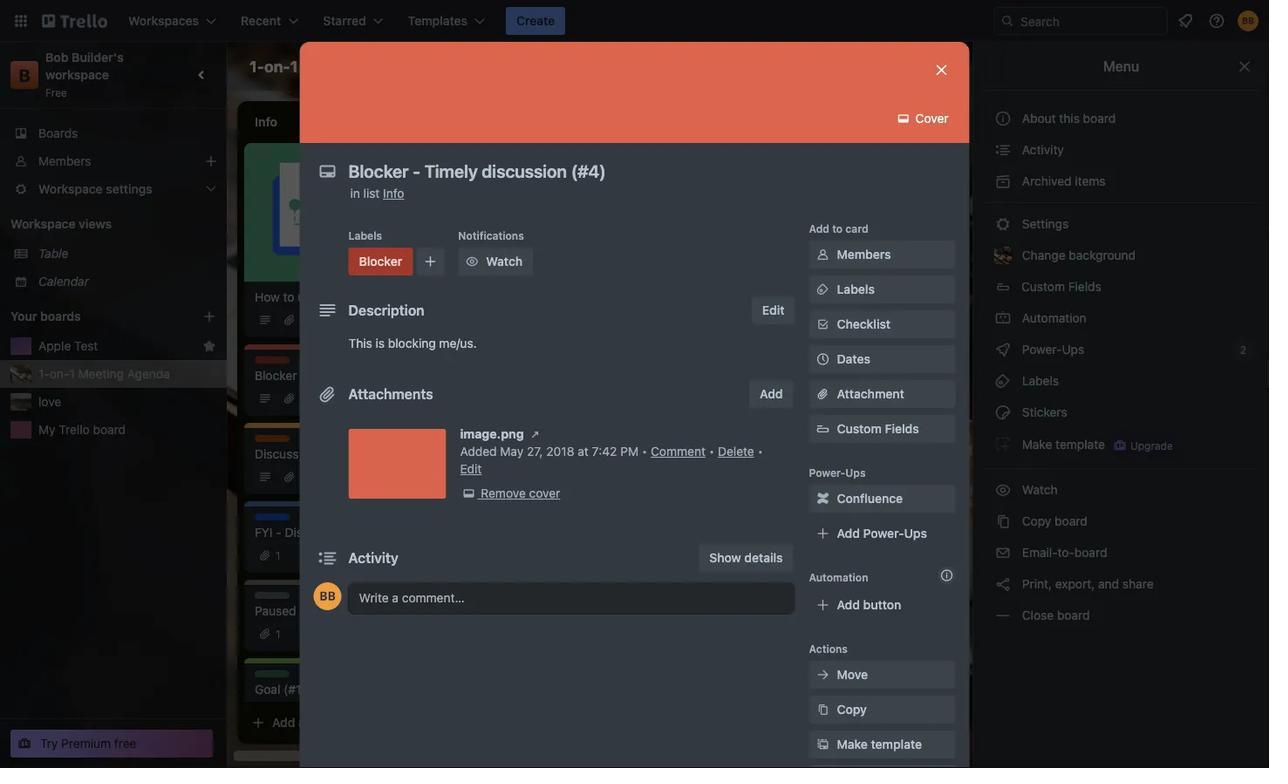Task type: locate. For each thing, give the bounding box(es) containing it.
delete
[[718, 444, 754, 459]]

custom fields button for add to card
[[809, 420, 955, 438]]

add board image
[[202, 310, 216, 324]]

sm image inside email-to-board link
[[994, 544, 1012, 562]]

Search field
[[1014, 8, 1167, 34]]

1 horizontal spatial on
[[922, 211, 936, 225]]

to for use
[[283, 290, 294, 304]]

sm image inside automation link
[[994, 310, 1012, 327]]

the inside can you please give feedback on the report?
[[750, 228, 768, 242]]

1-on-1 meeting agenda inside board name text field
[[249, 57, 424, 75]]

add a card button down goal (#1) link
[[244, 709, 440, 737]]

sm image inside move link
[[814, 666, 832, 684]]

0 vertical spatial template
[[1056, 437, 1105, 452]]

to inside how to use this board link
[[283, 290, 294, 304]]

sm image inside the watch button
[[463, 253, 481, 270]]

(#0)
[[420, 604, 444, 618]]

custom fields button
[[984, 273, 1259, 301], [809, 420, 955, 438]]

show details link
[[699, 544, 793, 572]]

blocker for blocker
[[359, 254, 402, 269]]

ups up add button button
[[904, 526, 927, 541]]

board down export,
[[1057, 608, 1090, 623]]

automation image
[[754, 52, 779, 77]]

ups down automation link at the top right of the page
[[1062, 342, 1084, 357]]

labels link up stickers link
[[984, 367, 1259, 395]]

this right use
[[321, 290, 342, 304]]

0 vertical spatial labels
[[348, 229, 382, 242]]

i've
[[502, 228, 522, 242]]

share
[[1122, 577, 1154, 591]]

0 horizontal spatial power-ups
[[809, 467, 866, 479]]

activity down about on the top of page
[[1019, 143, 1064, 157]]

color: red, title: "blocker" element for the team is stuck on x, how can we move forward?
[[502, 150, 540, 163]]

1 horizontal spatial copy
[[1022, 514, 1051, 529]]

sm image inside cover link
[[895, 110, 912, 127]]

0 vertical spatial 1-
[[249, 57, 264, 75]]

the
[[642, 228, 661, 242], [750, 228, 768, 242]]

move
[[837, 668, 868, 682]]

free
[[114, 737, 137, 751]]

sm image inside copy link
[[814, 701, 832, 719]]

sm image inside labels link
[[994, 372, 1012, 390]]

2 horizontal spatial color: red, title: "blocker" element
[[502, 150, 540, 163]]

show
[[709, 551, 741, 565]]

bob builder's workspace link
[[45, 50, 127, 82]]

power- up the confluence
[[809, 467, 845, 479]]

template
[[1056, 437, 1105, 452], [871, 737, 922, 752]]

1 vertical spatial 1-on-1 meeting agenda
[[38, 367, 170, 381]]

sm image for email-to-board
[[994, 544, 1012, 562]]

email-to-board
[[1019, 546, 1107, 560]]

sm image for cover
[[895, 110, 912, 127]]

custom down attachment
[[837, 422, 882, 436]]

add a card down '(#1)'
[[272, 716, 334, 730]]

bob builder (bobbuilder40) image right color: black, title: "paused" element
[[314, 583, 341, 611]]

report?
[[772, 228, 812, 242]]

sm image inside make template link
[[814, 736, 832, 754]]

fields down change background
[[1068, 280, 1101, 294]]

on-
[[264, 57, 290, 75], [50, 367, 69, 381]]

b
[[19, 65, 30, 85]]

sm image inside labels link
[[814, 281, 832, 298]]

color: red, title: "blocker" element for blocker - timely discussion (#4)
[[255, 357, 293, 370]]

watch up copy board
[[1019, 483, 1061, 497]]

1 vertical spatial fields
[[885, 422, 919, 436]]

settings
[[1019, 217, 1069, 231]]

any
[[575, 246, 596, 260]]

1 the from the left
[[642, 228, 661, 242]]

is right the this
[[376, 336, 385, 351]]

labels link up checklist 'link'
[[809, 276, 955, 304]]

attachment
[[837, 387, 904, 401]]

my
[[570, 228, 587, 242]]

2 goal from the top
[[255, 682, 280, 697]]

power-ups up stickers
[[1019, 342, 1088, 357]]

1 horizontal spatial agenda
[[366, 57, 424, 75]]

sm image for checklist
[[814, 316, 832, 333]]

bob builder (bobbuilder40) image
[[866, 54, 890, 78], [314, 583, 341, 611]]

1-on-1 meeting agenda
[[249, 57, 424, 75], [38, 367, 170, 381]]

members down "can you please give feedback on the report?" link
[[837, 247, 891, 262]]

1 vertical spatial template
[[871, 737, 922, 752]]

sm image for confluence
[[814, 490, 832, 508]]

sm image inside stickers link
[[994, 404, 1012, 421]]

fyi left if
[[255, 515, 271, 527]]

0 vertical spatial edit
[[762, 303, 785, 317]]

2 vertical spatial to
[[359, 604, 370, 618]]

sm image for move
[[814, 666, 832, 684]]

color: orange, title: "discuss" element up can
[[750, 150, 790, 163]]

1 horizontal spatial this
[[1059, 111, 1080, 126]]

power-ups up the confluence
[[809, 467, 866, 479]]

board inside button
[[1083, 111, 1116, 126]]

0 horizontal spatial make
[[837, 737, 868, 752]]

- for paused
[[299, 604, 305, 618]]

1 horizontal spatial 1-on-1 meeting agenda
[[249, 57, 424, 75]]

no
[[308, 604, 324, 618]]

color: orange, title: "discuss" element
[[750, 150, 790, 163], [255, 435, 294, 448]]

1 horizontal spatial color: red, title: "blocker" element
[[348, 248, 413, 276]]

- left suggested
[[302, 447, 308, 461]]

sm image inside copy board link
[[994, 513, 1012, 530]]

on- inside board name text field
[[264, 57, 290, 75]]

1 horizontal spatial power-ups
[[1019, 342, 1088, 357]]

sm image for stickers
[[994, 404, 1012, 421]]

fields down attachment button
[[885, 422, 919, 436]]

1 horizontal spatial make template
[[1019, 437, 1105, 452]]

1 vertical spatial custom fields button
[[809, 420, 955, 438]]

0 horizontal spatial watch
[[486, 254, 523, 269]]

on right feedback
[[922, 211, 936, 225]]

love link
[[38, 393, 216, 411]]

0 horizontal spatial fields
[[885, 422, 919, 436]]

automation down change
[[1019, 311, 1086, 325]]

2 horizontal spatial to
[[832, 222, 843, 235]]

custom fields button up automation link at the top right of the page
[[984, 273, 1259, 301]]

add a card button
[[740, 260, 935, 288], [244, 709, 440, 737]]

custom fields button down attachment button
[[809, 420, 955, 438]]

discuss
[[750, 151, 790, 163], [255, 436, 294, 448], [255, 447, 299, 461], [285, 525, 329, 540]]

0 vertical spatial agenda
[[366, 57, 424, 75]]

add a card button down add to card at top
[[740, 260, 935, 288]]

remove
[[481, 486, 526, 501]]

watch down i've
[[486, 254, 523, 269]]

edit inside button
[[762, 303, 785, 317]]

custom
[[1021, 280, 1065, 294], [837, 422, 882, 436]]

a down '(#1)'
[[298, 716, 305, 730]]

copy
[[1022, 514, 1051, 529], [837, 703, 867, 717]]

board up print, export, and share
[[1074, 546, 1107, 560]]

switch to… image
[[12, 12, 30, 30]]

checklist
[[837, 317, 891, 331]]

edit down report?
[[762, 303, 785, 317]]

1 vertical spatial custom
[[837, 422, 882, 436]]

this right about on the top of page
[[1059, 111, 1080, 126]]

free
[[45, 86, 67, 99]]

1 vertical spatial make template
[[837, 737, 922, 752]]

members link down feedback
[[809, 241, 955, 269]]

0 horizontal spatial custom
[[837, 422, 882, 436]]

pm
[[620, 444, 638, 459]]

1 vertical spatial color: orange, title: "discuss" element
[[255, 435, 294, 448]]

1 vertical spatial copy
[[837, 703, 867, 717]]

sm image inside watch link
[[994, 481, 1012, 499]]

2 horizontal spatial power-
[[1022, 342, 1062, 357]]

1 vertical spatial add a card
[[272, 716, 334, 730]]

0 vertical spatial activity
[[1019, 143, 1064, 157]]

1 horizontal spatial color: orange, title: "discuss" element
[[750, 150, 790, 163]]

0 horizontal spatial agenda
[[127, 367, 170, 381]]

1-
[[249, 57, 264, 75], [38, 367, 50, 381]]

activity down interested
[[348, 550, 399, 566]]

power- down the confluence
[[863, 526, 904, 541]]

1 horizontal spatial members
[[837, 247, 891, 262]]

color: blue, title: "fyi" element
[[255, 514, 290, 527]]

sm image inside print, export, and share link
[[994, 576, 1012, 593]]

details
[[744, 551, 783, 565]]

- left no
[[299, 604, 305, 618]]

edit inside delete edit
[[460, 462, 482, 476]]

color: orange, title: "discuss" element left suggested
[[255, 435, 294, 448]]

None text field
[[340, 155, 915, 187]]

0 vertical spatial custom fields
[[1021, 280, 1101, 294]]

activity link
[[984, 136, 1259, 164]]

template down stickers
[[1056, 437, 1105, 452]]

blocker inside blocker the team is stuck on x, how can we move forward?
[[502, 151, 540, 163]]

0 horizontal spatial meeting
[[78, 367, 124, 381]]

agenda
[[366, 57, 424, 75], [127, 367, 170, 381]]

how
[[255, 290, 280, 304]]

0 vertical spatial a
[[794, 266, 801, 281]]

watch button
[[458, 248, 533, 276]]

boards link
[[0, 119, 227, 147]]

0 vertical spatial on-
[[264, 57, 290, 75]]

1 horizontal spatial is
[[559, 162, 568, 176]]

if
[[332, 525, 339, 540]]

test
[[74, 339, 98, 353]]

color: black, title: "paused" element
[[255, 592, 292, 605]]

custom down change
[[1021, 280, 1065, 294]]

- inside paused paused - no need to discuss (#0)
[[299, 604, 305, 618]]

board up 'activity' link
[[1083, 111, 1116, 126]]

color: red, title: "blocker" element up how to use this board link
[[348, 248, 413, 276]]

1 vertical spatial add a card button
[[244, 709, 440, 737]]

2 vertical spatial labels
[[1019, 374, 1059, 388]]

print, export, and share
[[1019, 577, 1154, 591]]

1 horizontal spatial power-
[[863, 526, 904, 541]]

0 vertical spatial make
[[1022, 437, 1052, 452]]

add a card down report?
[[768, 266, 830, 281]]

- inside discuss discuss - suggested topic (#3)
[[302, 447, 308, 461]]

0 horizontal spatial on
[[605, 162, 619, 176]]

background
[[1069, 248, 1136, 263]]

0 vertical spatial on
[[605, 162, 619, 176]]

0 horizontal spatial on-
[[50, 367, 69, 381]]

2 fyi from the top
[[255, 525, 273, 540]]

0 vertical spatial to
[[832, 222, 843, 235]]

settings link
[[984, 210, 1259, 238]]

goals
[[590, 228, 620, 242]]

sm image inside close board link
[[994, 607, 1012, 624]]

1 vertical spatial labels link
[[984, 367, 1259, 395]]

edit down added
[[460, 462, 482, 476]]

stuck
[[571, 162, 602, 176]]

bob builder (bobbuilder40) image left share button
[[866, 54, 890, 78]]

0 horizontal spatial edit
[[460, 462, 482, 476]]

0 horizontal spatial ups
[[845, 467, 866, 479]]

b link
[[10, 61, 38, 89]]

0 vertical spatial automation
[[1019, 311, 1086, 325]]

board down love link
[[93, 423, 126, 437]]

copy down move
[[837, 703, 867, 717]]

the down can
[[750, 228, 768, 242]]

1 vertical spatial this
[[321, 290, 342, 304]]

sm image inside settings link
[[994, 215, 1012, 233]]

add inside add button button
[[837, 598, 860, 612]]

my trello board link
[[38, 421, 216, 439]]

custom fields
[[1021, 280, 1101, 294], [837, 422, 919, 436]]

custom fields down attachment button
[[837, 422, 919, 436]]

blocker for blocker the team is stuck on x, how can we move forward?
[[502, 151, 540, 163]]

can you please give feedback on the report?
[[750, 211, 936, 242]]

upgrade
[[1130, 440, 1173, 452]]

sm image
[[994, 173, 1012, 190], [463, 253, 481, 270], [814, 281, 832, 298], [814, 316, 832, 333], [814, 490, 832, 508], [994, 576, 1012, 593], [814, 666, 832, 684], [814, 701, 832, 719], [814, 736, 832, 754]]

share
[[920, 59, 953, 73]]

can
[[750, 211, 772, 225]]

copy inside copy link
[[837, 703, 867, 717]]

members down boards
[[38, 154, 91, 168]]

1 horizontal spatial watch
[[1019, 483, 1061, 497]]

- inside blocker blocker - timely discussion (#4)
[[300, 369, 306, 383]]

copy up the email-
[[1022, 514, 1051, 529]]

labels up stickers
[[1019, 374, 1059, 388]]

description
[[348, 302, 425, 319]]

on inside can you please give feedback on the report?
[[922, 211, 936, 225]]

automation up add button at the right
[[809, 571, 868, 583]]

0 horizontal spatial members
[[38, 154, 91, 168]]

0 vertical spatial card
[[845, 222, 868, 235]]

how
[[637, 162, 661, 176]]

0 vertical spatial bob builder (bobbuilder40) image
[[866, 54, 890, 78]]

agenda inside board name text field
[[366, 57, 424, 75]]

1 horizontal spatial add a card
[[768, 266, 830, 281]]

copy inside copy board link
[[1022, 514, 1051, 529]]

1 vertical spatial agenda
[[127, 367, 170, 381]]

items
[[1075, 174, 1106, 188]]

close board
[[1019, 608, 1090, 623]]

0 vertical spatial copy
[[1022, 514, 1051, 529]]

paused paused - no need to discuss (#0)
[[255, 593, 444, 618]]

0 vertical spatial custom fields button
[[984, 273, 1259, 301]]

about
[[1022, 111, 1056, 126]]

starred icon image
[[202, 339, 216, 353]]

create from template… image
[[942, 267, 956, 281]]

workspace
[[10, 217, 75, 231]]

1 vertical spatial members
[[837, 247, 891, 262]]

copy link
[[809, 696, 955, 724]]

0 horizontal spatial power-
[[809, 467, 845, 479]]

2 vertical spatial color: red, title: "blocker" element
[[255, 357, 293, 370]]

fields
[[1068, 280, 1101, 294], [885, 422, 919, 436]]

color: red, title: "blocker" element up the move
[[502, 150, 540, 163]]

power- up stickers
[[1022, 342, 1062, 357]]

0 vertical spatial make template
[[1019, 437, 1105, 452]]

color: red, title: "blocker" element left timely
[[255, 357, 293, 370]]

1 vertical spatial card
[[804, 266, 830, 281]]

the right for
[[642, 228, 661, 242]]

1 paused from the top
[[255, 593, 292, 605]]

labels up checklist
[[837, 282, 875, 297]]

1 horizontal spatial add a card button
[[740, 260, 935, 288]]

make down stickers
[[1022, 437, 1052, 452]]

sm image inside checklist 'link'
[[814, 316, 832, 333]]

on left x,
[[605, 162, 619, 176]]

to
[[832, 222, 843, 235], [283, 290, 294, 304], [359, 604, 370, 618]]

is inside blocker the team is stuck on x, how can we move forward?
[[559, 162, 568, 176]]

fyi up color: black, title: "paused" element
[[255, 525, 273, 540]]

search image
[[1000, 14, 1014, 28]]

sm image inside archived items link
[[994, 173, 1012, 190]]

make inside make template link
[[837, 737, 868, 752]]

ups up the confluence
[[845, 467, 866, 479]]

a down report?
[[794, 266, 801, 281]]

labels down list
[[348, 229, 382, 242]]

is up the forward?
[[559, 162, 568, 176]]

in list info
[[350, 186, 404, 201]]

1 horizontal spatial meeting
[[301, 57, 363, 75]]

1 vertical spatial automation
[[809, 571, 868, 583]]

delete edit
[[460, 444, 754, 476]]

0 vertical spatial fields
[[1068, 280, 1101, 294]]

sm image for copy
[[814, 701, 832, 719]]

1 horizontal spatial custom fields
[[1021, 280, 1101, 294]]

- inside fyi fyi - discuss if interested (#6)
[[276, 525, 281, 540]]

add
[[809, 222, 829, 235], [768, 266, 791, 281], [760, 387, 783, 401], [837, 526, 860, 541], [837, 598, 860, 612], [272, 716, 295, 730]]

this is blocking me/us.
[[348, 336, 477, 351]]

sm image for activity
[[994, 141, 1012, 159]]

0 vertical spatial color: red, title: "blocker" element
[[502, 150, 540, 163]]

power- inside add power-ups link
[[863, 526, 904, 541]]

1 vertical spatial 1-
[[38, 367, 50, 381]]

0 horizontal spatial custom fields button
[[809, 420, 955, 438]]

template down copy link
[[871, 737, 922, 752]]

1 vertical spatial bob builder (bobbuilder40) image
[[314, 583, 341, 611]]

0 vertical spatial 1-on-1 meeting agenda
[[249, 57, 424, 75]]

meeting inside board name text field
[[301, 57, 363, 75]]

may
[[500, 444, 523, 459]]

0 horizontal spatial to
[[283, 290, 294, 304]]

(#1)
[[284, 682, 306, 697]]

add a card
[[768, 266, 830, 281], [272, 716, 334, 730]]

1 inside board name text field
[[290, 57, 298, 75]]

sm image
[[895, 110, 912, 127], [994, 141, 1012, 159], [994, 215, 1012, 233], [814, 246, 832, 263], [994, 310, 1012, 327], [994, 341, 1012, 358], [994, 372, 1012, 390], [994, 404, 1012, 421], [527, 426, 544, 443], [994, 435, 1012, 453], [994, 481, 1012, 499], [460, 485, 478, 502], [994, 513, 1012, 530], [994, 544, 1012, 562], [994, 607, 1012, 624]]

on inside blocker the team is stuck on x, how can we move forward?
[[605, 162, 619, 176]]

0 horizontal spatial 1-on-1 meeting agenda
[[38, 367, 170, 381]]

blocker
[[502, 151, 540, 163], [359, 254, 402, 269], [255, 358, 293, 370], [255, 369, 297, 383]]

goal (#1) link
[[255, 681, 450, 699]]

sm image for close board
[[994, 607, 1012, 624]]

make template down stickers
[[1019, 437, 1105, 452]]

custom fields down change background
[[1021, 280, 1101, 294]]

apple test
[[38, 339, 98, 353]]

1 horizontal spatial custom
[[1021, 280, 1065, 294]]

1 vertical spatial to
[[283, 290, 294, 304]]

blocker for blocker blocker - timely discussion (#4)
[[255, 358, 293, 370]]

add button
[[749, 380, 793, 408]]

fields for menu
[[1068, 280, 1101, 294]]

i've drafted my goals for the next few months. any feedback?
[[502, 228, 688, 260]]

0 vertical spatial watch
[[486, 254, 523, 269]]

sm image for settings
[[994, 215, 1012, 233]]

0 horizontal spatial activity
[[348, 550, 399, 566]]

members link down boards
[[0, 147, 227, 175]]

make down copy link
[[837, 737, 868, 752]]

make template down copy link
[[837, 737, 922, 752]]

sm image for watch
[[994, 481, 1012, 499]]

a
[[794, 266, 801, 281], [298, 716, 305, 730]]

-
[[300, 369, 306, 383], [302, 447, 308, 461], [276, 525, 281, 540], [299, 604, 305, 618]]

sm image inside 'activity' link
[[994, 141, 1012, 159]]

1 horizontal spatial bob builder (bobbuilder40) image
[[866, 54, 890, 78]]

color: red, title: "blocker" element
[[502, 150, 540, 163], [348, 248, 413, 276], [255, 357, 293, 370]]

me/us.
[[439, 336, 477, 351]]

1 vertical spatial power-
[[809, 467, 845, 479]]

- left timely
[[300, 369, 306, 383]]

use
[[298, 290, 318, 304]]

2 the from the left
[[750, 228, 768, 242]]

- for discuss
[[302, 447, 308, 461]]

- left if
[[276, 525, 281, 540]]

your boards with 4 items element
[[10, 306, 176, 327]]



Task type: vqa. For each thing, say whether or not it's contained in the screenshot.
leftmost card
yes



Task type: describe. For each thing, give the bounding box(es) containing it.
goal goal (#1)
[[255, 672, 306, 697]]

on for feedback
[[922, 211, 936, 225]]

stickers link
[[984, 399, 1259, 427]]

1 horizontal spatial template
[[1056, 437, 1105, 452]]

open information menu image
[[1208, 12, 1225, 30]]

change background link
[[984, 242, 1259, 270]]

1 vertical spatial meeting
[[78, 367, 124, 381]]

1 horizontal spatial automation
[[1019, 311, 1086, 325]]

dates
[[837, 352, 870, 366]]

suggested
[[311, 447, 372, 461]]

menu
[[1103, 58, 1139, 75]]

1 vertical spatial is
[[376, 336, 385, 351]]

paused - no need to discuss (#0) link
[[255, 603, 450, 620]]

move
[[502, 179, 533, 194]]

1 horizontal spatial make
[[1022, 437, 1052, 452]]

fields for add to card
[[885, 422, 919, 436]]

0 vertical spatial members link
[[0, 147, 227, 175]]

premium
[[61, 737, 111, 751]]

the
[[502, 162, 524, 176]]

0 vertical spatial add a card
[[768, 266, 830, 281]]

on for stuck
[[605, 162, 619, 176]]

0 vertical spatial add a card button
[[740, 260, 935, 288]]

table
[[38, 246, 68, 261]]

cover
[[912, 111, 949, 126]]

copy board link
[[984, 508, 1259, 536]]

added
[[460, 444, 497, 459]]

discuss discuss - suggested topic (#3)
[[255, 436, 431, 461]]

can
[[664, 162, 684, 176]]

0 horizontal spatial add a card
[[272, 716, 334, 730]]

the inside i've drafted my goals for the next few months. any feedback?
[[642, 228, 661, 242]]

delete link
[[718, 444, 754, 459]]

sm image for copy board
[[994, 513, 1012, 530]]

add to card
[[809, 222, 868, 235]]

apple
[[38, 339, 71, 353]]

custom for add to card
[[837, 422, 882, 436]]

2 horizontal spatial labels
[[1019, 374, 1059, 388]]

0 horizontal spatial this
[[321, 290, 342, 304]]

discuss inside fyi fyi - discuss if interested (#6)
[[285, 525, 329, 540]]

custom fields for menu
[[1021, 280, 1101, 294]]

feedback
[[866, 211, 918, 225]]

custom for menu
[[1021, 280, 1065, 294]]

0 vertical spatial ups
[[1062, 342, 1084, 357]]

drafted
[[525, 228, 567, 242]]

sm image for automation
[[994, 310, 1012, 327]]

(#6)
[[403, 525, 427, 540]]

- for blocker
[[300, 369, 306, 383]]

board up to- on the bottom of page
[[1055, 514, 1087, 529]]

2 paused from the top
[[255, 604, 296, 618]]

blocking
[[388, 336, 436, 351]]

close board link
[[984, 602, 1259, 630]]

about this board button
[[984, 105, 1259, 133]]

2 vertical spatial ups
[[904, 526, 927, 541]]

sm image for make template
[[814, 736, 832, 754]]

2 vertical spatial card
[[308, 716, 334, 730]]

team
[[527, 162, 555, 176]]

move link
[[809, 661, 955, 689]]

primary element
[[0, 0, 1269, 42]]

change
[[1022, 248, 1065, 263]]

0 vertical spatial color: orange, title: "discuss" element
[[750, 150, 790, 163]]

0 horizontal spatial color: orange, title: "discuss" element
[[255, 435, 294, 448]]

comment link
[[651, 444, 706, 459]]

to inside paused paused - no need to discuss (#0)
[[359, 604, 370, 618]]

sm image for make template
[[994, 435, 1012, 453]]

0 horizontal spatial automation
[[809, 571, 868, 583]]

list
[[363, 186, 380, 201]]

cover
[[529, 486, 560, 501]]

calendar link
[[38, 273, 216, 290]]

0 notifications image
[[1175, 10, 1196, 31]]

sm image for labels
[[814, 281, 832, 298]]

export,
[[1055, 577, 1095, 591]]

builder's
[[72, 50, 124, 65]]

comment
[[651, 444, 706, 459]]

can you please give feedback on the report? link
[[750, 209, 952, 244]]

1 vertical spatial power-ups
[[809, 467, 866, 479]]

x,
[[622, 162, 634, 176]]

1 horizontal spatial card
[[804, 266, 830, 281]]

the team is stuck on x, how can we move forward? link
[[502, 160, 705, 195]]

sm image for watch
[[463, 253, 481, 270]]

custom fields button for menu
[[984, 273, 1259, 301]]

stickers
[[1019, 405, 1067, 420]]

add inside add power-ups link
[[837, 526, 860, 541]]

1 horizontal spatial labels link
[[984, 367, 1259, 395]]

added may 27, 2018 at 7:42 pm
[[460, 444, 638, 459]]

try premium free button
[[10, 730, 213, 758]]

0 horizontal spatial labels
[[348, 229, 382, 242]]

sm image for power-ups
[[994, 341, 1012, 358]]

fyi - discuss if interested (#6) link
[[255, 524, 450, 542]]

love
[[38, 395, 61, 409]]

0 horizontal spatial a
[[298, 716, 305, 730]]

1 vertical spatial activity
[[348, 550, 399, 566]]

0 horizontal spatial bob builder (bobbuilder40) image
[[314, 583, 341, 611]]

board up the this
[[345, 290, 378, 304]]

1 vertical spatial members link
[[809, 241, 955, 269]]

1-on-1 meeting agenda link
[[38, 365, 216, 383]]

0 vertical spatial labels link
[[809, 276, 955, 304]]

create
[[516, 14, 555, 28]]

blocker the team is stuck on x, how can we move forward?
[[502, 151, 704, 194]]

1 goal from the top
[[255, 672, 278, 684]]

- for fyi
[[276, 525, 281, 540]]

sm image inside members link
[[814, 246, 832, 263]]

bob builder (bobbuilder40) image
[[1238, 10, 1259, 31]]

few
[[502, 246, 523, 260]]

copy for copy board
[[1022, 514, 1051, 529]]

boards
[[40, 309, 81, 324]]

about this board
[[1022, 111, 1116, 126]]

trello
[[59, 423, 90, 437]]

to for card
[[832, 222, 843, 235]]

1 vertical spatial on-
[[50, 367, 69, 381]]

0 vertical spatial members
[[38, 154, 91, 168]]

1 fyi from the top
[[255, 515, 271, 527]]

months.
[[526, 246, 572, 260]]

0 horizontal spatial template
[[871, 737, 922, 752]]

1 horizontal spatial a
[[794, 266, 801, 281]]

this inside button
[[1059, 111, 1080, 126]]

need
[[328, 604, 356, 618]]

timely
[[309, 369, 346, 383]]

print, export, and share link
[[984, 570, 1259, 598]]

archived
[[1022, 174, 1072, 188]]

add inside button
[[760, 387, 783, 401]]

watch inside button
[[486, 254, 523, 269]]

1- inside '1-on-1 meeting agenda' link
[[38, 367, 50, 381]]

notifications
[[458, 229, 524, 242]]

my trello board
[[38, 423, 126, 437]]

share button
[[895, 52, 964, 80]]

Write a comment text field
[[348, 583, 795, 614]]

give
[[839, 211, 863, 225]]

add button
[[837, 598, 901, 612]]

attachments
[[348, 386, 433, 403]]

info link
[[383, 186, 404, 201]]

try premium free
[[40, 737, 137, 751]]

2 horizontal spatial card
[[845, 222, 868, 235]]

calendar
[[38, 274, 89, 289]]

add power-ups link
[[809, 520, 955, 548]]

please
[[799, 211, 836, 225]]

add power-ups
[[837, 526, 927, 541]]

image.png
[[460, 427, 524, 441]]

interested
[[343, 525, 399, 540]]

sm image for labels
[[994, 372, 1012, 390]]

email-to-board link
[[984, 539, 1259, 567]]

1 vertical spatial labels
[[837, 282, 875, 297]]

1 vertical spatial watch
[[1019, 483, 1061, 497]]

1- inside board name text field
[[249, 57, 264, 75]]

how to use this board
[[255, 290, 378, 304]]

1 vertical spatial color: red, title: "blocker" element
[[348, 248, 413, 276]]

0 vertical spatial power-
[[1022, 342, 1062, 357]]

make template link
[[809, 731, 955, 759]]

custom fields for add to card
[[837, 422, 919, 436]]

make template inside make template link
[[837, 737, 922, 752]]

copy for copy
[[837, 703, 867, 717]]

27,
[[527, 444, 543, 459]]

remove cover
[[481, 486, 560, 501]]

Board name text field
[[241, 52, 432, 80]]

edit button
[[752, 297, 795, 324]]

info
[[383, 186, 404, 201]]

color: green, title: "goal" element
[[255, 671, 290, 684]]

confluence
[[837, 491, 903, 506]]

for
[[623, 228, 639, 242]]

7:42
[[592, 444, 617, 459]]



